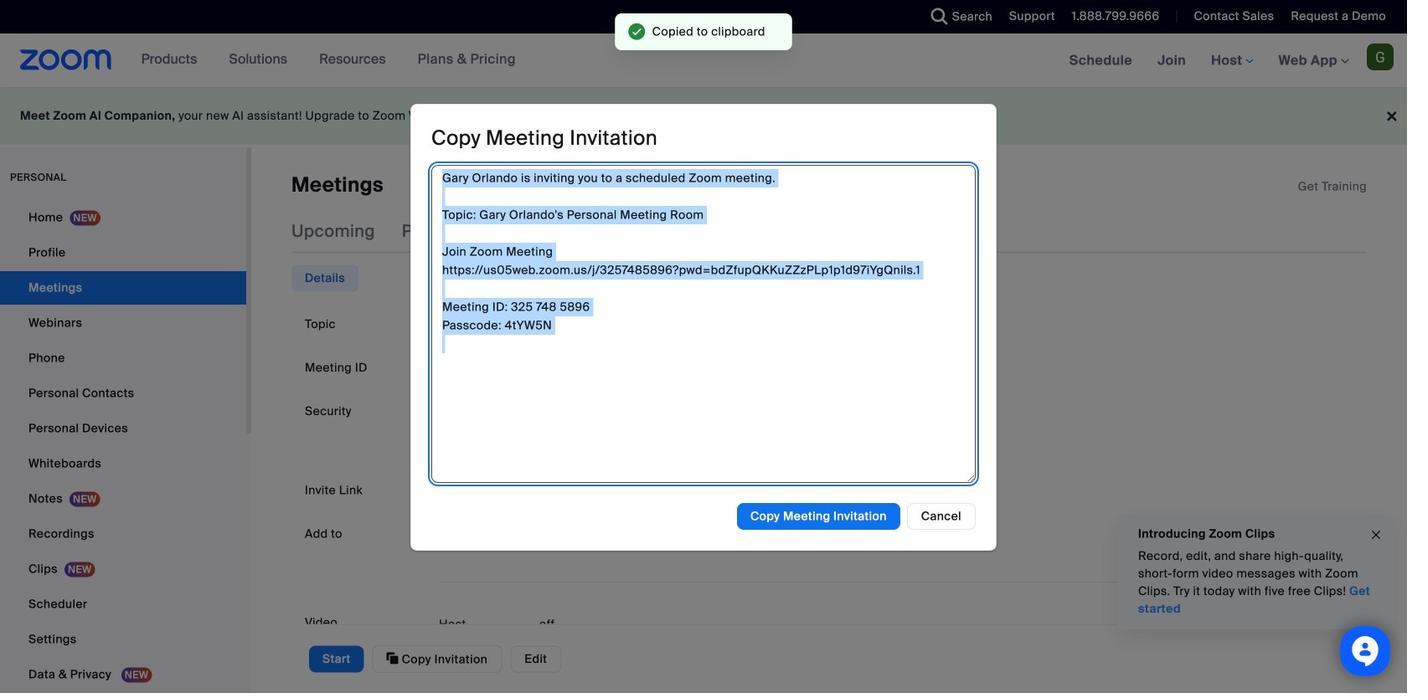Task type: vqa. For each thing, say whether or not it's contained in the screenshot.
the left The Plans
no



Task type: describe. For each thing, give the bounding box(es) containing it.
product information navigation
[[129, 34, 528, 87]]

add to yahoo calendar image
[[793, 527, 810, 544]]

tabs of meeting tab list
[[291, 210, 830, 253]]

add to outlook calendar (.ics) image
[[598, 527, 614, 544]]

1 vertical spatial application
[[439, 477, 1354, 504]]



Task type: locate. For each thing, give the bounding box(es) containing it.
1 vertical spatial checked image
[[439, 435, 451, 453]]

btn image
[[439, 527, 456, 544]]

footer
[[0, 87, 1407, 145]]

success image
[[628, 23, 646, 40]]

checked image
[[439, 405, 451, 421], [439, 435, 451, 453]]

close image
[[1369, 526, 1383, 545]]

copy image
[[387, 651, 399, 666]]

tab list
[[291, 265, 359, 292]]

0 vertical spatial application
[[1298, 178, 1367, 195]]

application
[[1298, 178, 1367, 195], [439, 477, 1354, 504]]

2 checked image from the top
[[439, 435, 451, 453]]

personal menu menu
[[0, 201, 246, 694]]

dialog
[[410, 104, 997, 551]]

1 checked image from the top
[[439, 405, 451, 421]]

meetings navigation
[[1057, 34, 1407, 88]]

copy invitation content text field
[[431, 165, 976, 483]]

0 vertical spatial checked image
[[439, 405, 451, 421]]

heading
[[431, 125, 658, 151]]

banner
[[0, 34, 1407, 88]]

tab
[[291, 265, 359, 292]]



